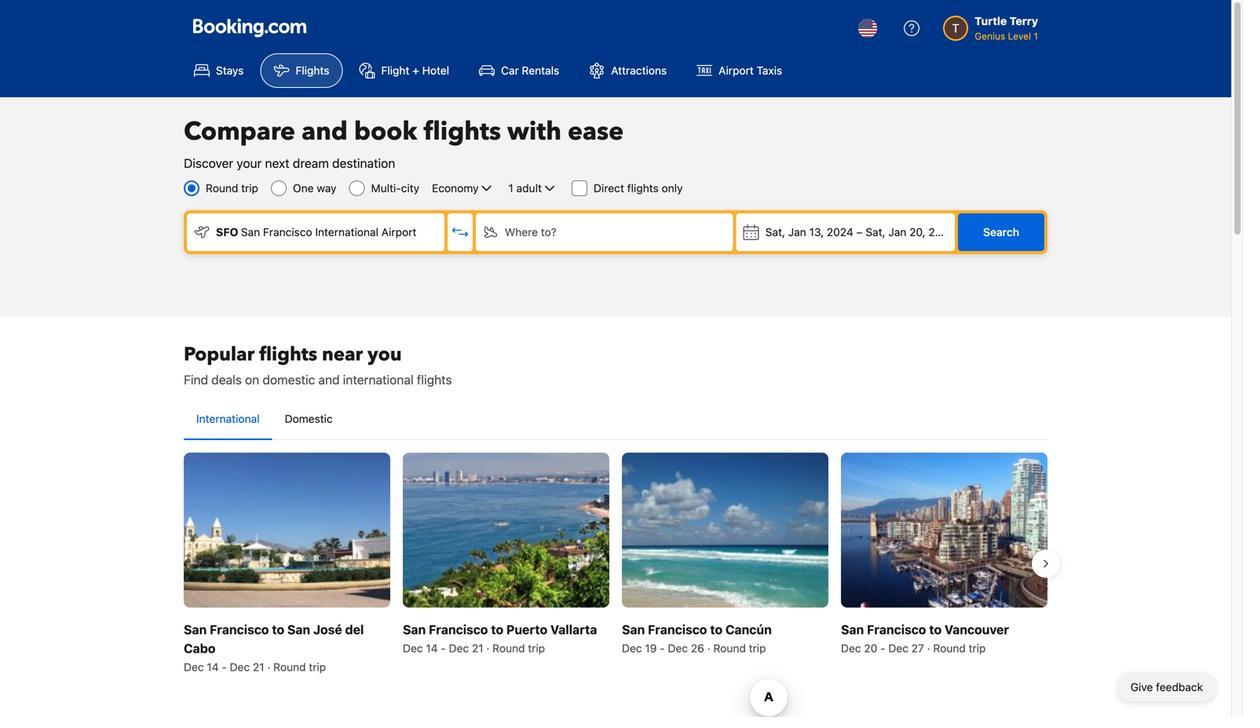 Task type: describe. For each thing, give the bounding box(es) containing it.
stays link
[[181, 53, 257, 88]]

multi-
[[371, 182, 401, 195]]

where
[[505, 226, 538, 239]]

international
[[343, 373, 414, 388]]

1 inside popup button
[[509, 182, 514, 195]]

trip inside san francisco to cancún dec 19 - dec 26 · round trip
[[749, 642, 766, 655]]

round inside the san francisco to san josé del cabo dec 14 - dec 21 · round trip
[[273, 661, 306, 674]]

san for san francisco to san josé del cabo
[[184, 623, 207, 638]]

flight + hotel link
[[346, 53, 463, 88]]

2 jan from the left
[[889, 226, 907, 239]]

and inside popular flights near you find deals on domestic and international flights
[[318, 373, 340, 388]]

compare
[[184, 115, 295, 149]]

1 adult
[[509, 182, 542, 195]]

0 horizontal spatial airport
[[381, 226, 417, 239]]

to for puerto
[[491, 623, 504, 638]]

· inside san francisco to vancouver dec 20 - dec 27 · round trip
[[927, 642, 930, 655]]

trip inside san francisco to vancouver dec 20 - dec 27 · round trip
[[969, 642, 986, 655]]

trip down the your
[[241, 182, 258, 195]]

way
[[317, 182, 337, 195]]

27
[[912, 642, 924, 655]]

1 sat, from the left
[[766, 226, 785, 239]]

flights inside compare and book flights with ease discover your next dream destination
[[424, 115, 501, 149]]

josé
[[313, 623, 342, 638]]

francisco for san francisco to puerto vallarta
[[429, 623, 488, 638]]

26
[[691, 642, 704, 655]]

to for cancún
[[710, 623, 723, 638]]

cabo
[[184, 641, 216, 656]]

stays
[[216, 64, 244, 77]]

direct flights only
[[594, 182, 683, 195]]

airport taxis link
[[683, 53, 796, 88]]

francisco for san francisco to san josé del cabo
[[210, 623, 269, 638]]

genius
[[975, 31, 1006, 42]]

popular
[[184, 342, 255, 368]]

san francisco to puerto vallarta dec 14 - dec 21 · round trip
[[403, 623, 597, 655]]

dream
[[293, 156, 329, 171]]

you
[[368, 342, 402, 368]]

trip inside san francisco to puerto vallarta dec 14 - dec 21 · round trip
[[528, 642, 545, 655]]

1 horizontal spatial international
[[315, 226, 379, 239]]

ease
[[568, 115, 624, 149]]

san francisco to cancún image
[[622, 453, 829, 608]]

flights right international
[[417, 373, 452, 388]]

one
[[293, 182, 314, 195]]

1 inside turtle terry genius level 1
[[1034, 31, 1038, 42]]

- inside san francisco to puerto vallarta dec 14 - dec 21 · round trip
[[441, 642, 446, 655]]

sfo
[[216, 226, 238, 239]]

round trip
[[206, 182, 258, 195]]

hotel
[[422, 64, 449, 77]]

search
[[983, 226, 1020, 239]]

0 vertical spatial airport
[[719, 64, 754, 77]]

cancún
[[726, 623, 772, 638]]

san francisco to vancouver image
[[841, 453, 1048, 608]]

destination
[[332, 156, 395, 171]]

vallarta
[[550, 623, 597, 638]]

car rentals link
[[466, 53, 573, 88]]

· inside san francisco to cancún dec 19 - dec 26 · round trip
[[707, 642, 711, 655]]

puerto
[[507, 623, 547, 638]]

attractions link
[[576, 53, 680, 88]]

- inside san francisco to vancouver dec 20 - dec 27 · round trip
[[881, 642, 886, 655]]

search button
[[958, 214, 1045, 251]]

flights link
[[260, 53, 343, 88]]

- inside the san francisco to san josé del cabo dec 14 - dec 21 · round trip
[[222, 661, 227, 674]]

san francisco to vancouver dec 20 - dec 27 · round trip
[[841, 623, 1009, 655]]

trip inside the san francisco to san josé del cabo dec 14 - dec 21 · round trip
[[309, 661, 326, 674]]

- inside san francisco to cancún dec 19 - dec 26 · round trip
[[660, 642, 665, 655]]

san for san francisco to cancún
[[622, 623, 645, 638]]

near
[[322, 342, 363, 368]]

to for vancouver
[[929, 623, 942, 638]]

give feedback button
[[1118, 674, 1216, 702]]

san francisco to cancún dec 19 - dec 26 · round trip
[[622, 623, 772, 655]]

terry
[[1010, 15, 1038, 27]]

francisco down one
[[263, 226, 312, 239]]

next
[[265, 156, 290, 171]]



Task type: vqa. For each thing, say whether or not it's contained in the screenshot.
see
no



Task type: locate. For each thing, give the bounding box(es) containing it.
flights up domestic
[[259, 342, 317, 368]]

21 inside the san francisco to san josé del cabo dec 14 - dec 21 · round trip
[[253, 661, 264, 674]]

sat, jan 13, 2024 – sat, jan 20, 2024 button
[[736, 214, 955, 251]]

2024 right the 20, on the top right of the page
[[929, 226, 955, 239]]

2 to from the left
[[491, 623, 504, 638]]

adult
[[516, 182, 542, 195]]

0 horizontal spatial jan
[[788, 226, 806, 239]]

14 inside san francisco to puerto vallarta dec 14 - dec 21 · round trip
[[426, 642, 438, 655]]

sfo san francisco international airport
[[216, 226, 417, 239]]

book
[[354, 115, 417, 149]]

trip down the josé
[[309, 661, 326, 674]]

san inside san francisco to cancún dec 19 - dec 26 · round trip
[[622, 623, 645, 638]]

1 horizontal spatial airport
[[719, 64, 754, 77]]

economy
[[432, 182, 479, 195]]

1 left adult
[[509, 182, 514, 195]]

flights
[[296, 64, 329, 77]]

compare and book flights with ease discover your next dream destination
[[184, 115, 624, 171]]

rentals
[[522, 64, 559, 77]]

sat, right – at the right of page
[[866, 226, 886, 239]]

to left vancouver
[[929, 623, 942, 638]]

1 vertical spatial 14
[[207, 661, 219, 674]]

tab list containing international
[[184, 399, 1048, 441]]

2 sat, from the left
[[866, 226, 886, 239]]

13,
[[809, 226, 824, 239]]

international
[[315, 226, 379, 239], [196, 413, 260, 426]]

sat, left 13,
[[766, 226, 785, 239]]

to left puerto
[[491, 623, 504, 638]]

international inside button
[[196, 413, 260, 426]]

trip
[[241, 182, 258, 195], [528, 642, 545, 655], [749, 642, 766, 655], [969, 642, 986, 655], [309, 661, 326, 674]]

+
[[412, 64, 419, 77]]

trip down puerto
[[528, 642, 545, 655]]

·
[[486, 642, 490, 655], [707, 642, 711, 655], [927, 642, 930, 655], [267, 661, 270, 674]]

san inside san francisco to puerto vallarta dec 14 - dec 21 · round trip
[[403, 623, 426, 638]]

0 horizontal spatial 1
[[509, 182, 514, 195]]

2024 left – at the right of page
[[827, 226, 854, 239]]

to for san
[[272, 623, 284, 638]]

del
[[345, 623, 364, 638]]

popular flights near you find deals on domestic and international flights
[[184, 342, 452, 388]]

trip down cancún
[[749, 642, 766, 655]]

francisco left puerto
[[429, 623, 488, 638]]

one way
[[293, 182, 337, 195]]

flights left only
[[627, 182, 659, 195]]

flight
[[381, 64, 410, 77]]

· inside the san francisco to san josé del cabo dec 14 - dec 21 · round trip
[[267, 661, 270, 674]]

on
[[245, 373, 259, 388]]

sat, jan 13, 2024 – sat, jan 20, 2024
[[766, 226, 955, 239]]

round inside san francisco to puerto vallarta dec 14 - dec 21 · round trip
[[493, 642, 525, 655]]

francisco inside san francisco to cancún dec 19 - dec 26 · round trip
[[648, 623, 707, 638]]

turtle
[[975, 15, 1007, 27]]

feedback
[[1156, 681, 1203, 694]]

francisco up cabo
[[210, 623, 269, 638]]

1
[[1034, 31, 1038, 42], [509, 182, 514, 195]]

attractions
[[611, 64, 667, 77]]

where to?
[[505, 226, 557, 239]]

1 adult button
[[507, 179, 559, 198]]

0 horizontal spatial 14
[[207, 661, 219, 674]]

0 vertical spatial and
[[302, 115, 348, 149]]

san
[[241, 226, 260, 239], [184, 623, 207, 638], [287, 623, 310, 638], [403, 623, 426, 638], [622, 623, 645, 638], [841, 623, 864, 638]]

san francisco to san josé del cabo dec 14 - dec 21 · round trip
[[184, 623, 364, 674]]

21
[[472, 642, 483, 655], [253, 661, 264, 674]]

international button
[[184, 399, 272, 440]]

1 right level
[[1034, 31, 1038, 42]]

1 vertical spatial airport
[[381, 226, 417, 239]]

francisco up 26
[[648, 623, 707, 638]]

and
[[302, 115, 348, 149], [318, 373, 340, 388]]

1 horizontal spatial 1
[[1034, 31, 1038, 42]]

1 jan from the left
[[788, 226, 806, 239]]

to inside the san francisco to san josé del cabo dec 14 - dec 21 · round trip
[[272, 623, 284, 638]]

region
[[171, 447, 1060, 682]]

1 vertical spatial international
[[196, 413, 260, 426]]

discover
[[184, 156, 233, 171]]

round inside san francisco to cancún dec 19 - dec 26 · round trip
[[714, 642, 746, 655]]

–
[[857, 226, 863, 239]]

to left the josé
[[272, 623, 284, 638]]

san for san francisco to puerto vallarta
[[403, 623, 426, 638]]

jan left the 20, on the top right of the page
[[889, 226, 907, 239]]

to inside san francisco to vancouver dec 20 - dec 27 · round trip
[[929, 623, 942, 638]]

san francisco to puerto vallarta image
[[403, 453, 609, 608]]

your
[[237, 156, 262, 171]]

round inside san francisco to vancouver dec 20 - dec 27 · round trip
[[933, 642, 966, 655]]

francisco inside san francisco to vancouver dec 20 - dec 27 · round trip
[[867, 623, 926, 638]]

car
[[501, 64, 519, 77]]

0 horizontal spatial sat,
[[766, 226, 785, 239]]

domestic button
[[272, 399, 345, 440]]

vancouver
[[945, 623, 1009, 638]]

domestic
[[285, 413, 333, 426]]

0 horizontal spatial international
[[196, 413, 260, 426]]

0 vertical spatial 14
[[426, 642, 438, 655]]

francisco
[[263, 226, 312, 239], [210, 623, 269, 638], [429, 623, 488, 638], [648, 623, 707, 638], [867, 623, 926, 638]]

round
[[206, 182, 238, 195], [493, 642, 525, 655], [714, 642, 746, 655], [933, 642, 966, 655], [273, 661, 306, 674]]

where to? button
[[476, 214, 733, 251]]

region containing san francisco to san josé del cabo
[[171, 447, 1060, 682]]

domestic
[[263, 373, 315, 388]]

airport down multi-city
[[381, 226, 417, 239]]

to
[[272, 623, 284, 638], [491, 623, 504, 638], [710, 623, 723, 638], [929, 623, 942, 638]]

2 2024 from the left
[[929, 226, 955, 239]]

san francisco to san josé del cabo image
[[184, 453, 390, 608]]

1 vertical spatial 1
[[509, 182, 514, 195]]

san inside san francisco to vancouver dec 20 - dec 27 · round trip
[[841, 623, 864, 638]]

flight + hotel
[[381, 64, 449, 77]]

and down 'near'
[[318, 373, 340, 388]]

only
[[662, 182, 683, 195]]

0 horizontal spatial 2024
[[827, 226, 854, 239]]

to inside san francisco to puerto vallarta dec 14 - dec 21 · round trip
[[491, 623, 504, 638]]

0 vertical spatial 1
[[1034, 31, 1038, 42]]

-
[[441, 642, 446, 655], [660, 642, 665, 655], [881, 642, 886, 655], [222, 661, 227, 674]]

tab list
[[184, 399, 1048, 441]]

1 horizontal spatial sat,
[[866, 226, 886, 239]]

give feedback
[[1131, 681, 1203, 694]]

to inside san francisco to cancún dec 19 - dec 26 · round trip
[[710, 623, 723, 638]]

give
[[1131, 681, 1153, 694]]

city
[[401, 182, 420, 195]]

francisco for san francisco to vancouver
[[867, 623, 926, 638]]

francisco inside the san francisco to san josé del cabo dec 14 - dec 21 · round trip
[[210, 623, 269, 638]]

and up dream
[[302, 115, 348, 149]]

san for san francisco to vancouver
[[841, 623, 864, 638]]

francisco up 27
[[867, 623, 926, 638]]

and inside compare and book flights with ease discover your next dream destination
[[302, 115, 348, 149]]

3 to from the left
[[710, 623, 723, 638]]

20
[[864, 642, 878, 655]]

0 vertical spatial international
[[315, 226, 379, 239]]

1 to from the left
[[272, 623, 284, 638]]

multi-city
[[371, 182, 420, 195]]

to?
[[541, 226, 557, 239]]

francisco for san francisco to cancún
[[648, 623, 707, 638]]

car rentals
[[501, 64, 559, 77]]

direct
[[594, 182, 624, 195]]

19
[[645, 642, 657, 655]]

airport
[[719, 64, 754, 77], [381, 226, 417, 239]]

0 vertical spatial 21
[[472, 642, 483, 655]]

international down way
[[315, 226, 379, 239]]

0 horizontal spatial 21
[[253, 661, 264, 674]]

trip down vancouver
[[969, 642, 986, 655]]

14
[[426, 642, 438, 655], [207, 661, 219, 674]]

booking.com logo image
[[193, 18, 306, 37], [193, 18, 306, 37]]

flights up economy
[[424, 115, 501, 149]]

turtle terry genius level 1
[[975, 15, 1038, 42]]

· inside san francisco to puerto vallarta dec 14 - dec 21 · round trip
[[486, 642, 490, 655]]

with
[[507, 115, 562, 149]]

airport taxis
[[719, 64, 782, 77]]

14 inside the san francisco to san josé del cabo dec 14 - dec 21 · round trip
[[207, 661, 219, 674]]

1 2024 from the left
[[827, 226, 854, 239]]

1 horizontal spatial 2024
[[929, 226, 955, 239]]

international down deals
[[196, 413, 260, 426]]

taxis
[[757, 64, 782, 77]]

4 to from the left
[[929, 623, 942, 638]]

deals
[[211, 373, 242, 388]]

1 horizontal spatial jan
[[889, 226, 907, 239]]

1 vertical spatial 21
[[253, 661, 264, 674]]

francisco inside san francisco to puerto vallarta dec 14 - dec 21 · round trip
[[429, 623, 488, 638]]

flights
[[424, 115, 501, 149], [627, 182, 659, 195], [259, 342, 317, 368], [417, 373, 452, 388]]

airport left taxis
[[719, 64, 754, 77]]

to left cancún
[[710, 623, 723, 638]]

1 horizontal spatial 21
[[472, 642, 483, 655]]

1 vertical spatial and
[[318, 373, 340, 388]]

level
[[1008, 31, 1031, 42]]

20,
[[910, 226, 926, 239]]

jan left 13,
[[788, 226, 806, 239]]

21 inside san francisco to puerto vallarta dec 14 - dec 21 · round trip
[[472, 642, 483, 655]]

find
[[184, 373, 208, 388]]

1 horizontal spatial 14
[[426, 642, 438, 655]]



